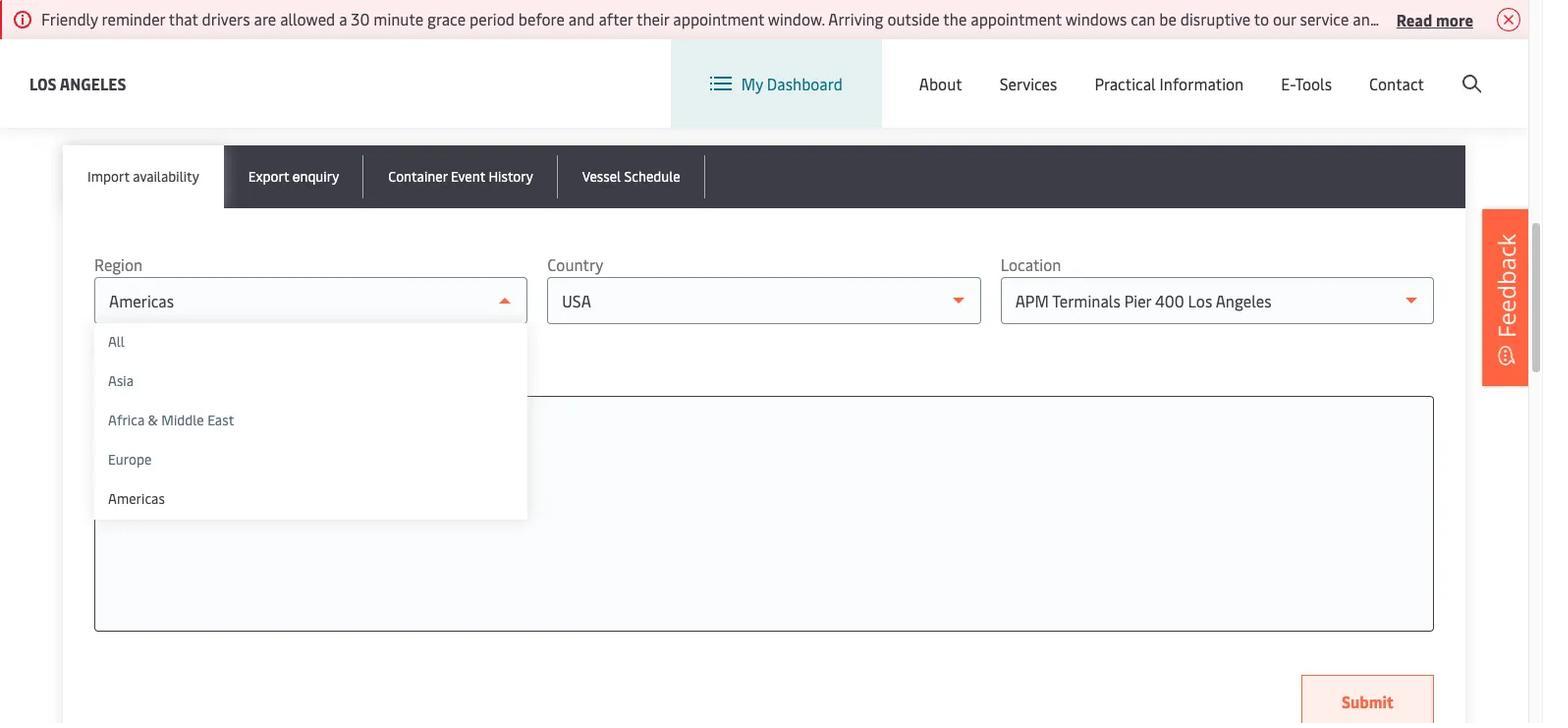 Task type: vqa. For each thing, say whether or not it's contained in the screenshot.
Please Enter Container Or Bill Of Lading Ids (Maximum 50 Entries). The Tags Are Re-Editable.
no



Task type: locate. For each thing, give the bounding box(es) containing it.
ids right multiple
[[339, 424, 358, 443]]

0 horizontal spatial to
[[420, 80, 435, 101]]

more
[[1436, 8, 1474, 30]]

2 and from the left
[[1353, 8, 1379, 29]]

container
[[388, 167, 448, 186]]

europe option
[[94, 441, 528, 480]]

multiple
[[284, 424, 336, 443]]

to inside search again enter additional containers, or change the location to search at a different terminal.
[[420, 80, 435, 101]]

1 appointment from the left
[[673, 8, 764, 29]]

paste
[[247, 424, 281, 443]]

africa & middle east
[[108, 411, 234, 429]]

1 horizontal spatial and
[[1353, 8, 1379, 29]]

1 vertical spatial to
[[420, 80, 435, 101]]

about
[[919, 73, 962, 94]]

the right change
[[333, 80, 356, 101]]

or
[[260, 80, 275, 101], [231, 424, 244, 443]]

history
[[489, 167, 533, 186]]

list box
[[94, 323, 528, 520]]

1 horizontal spatial appointment
[[971, 8, 1062, 29]]

1 vertical spatial or
[[231, 424, 244, 443]]

1 horizontal spatial the
[[943, 8, 967, 29]]

0 vertical spatial to
[[1254, 8, 1269, 29]]

the right outside on the right of page
[[943, 8, 967, 29]]

list box containing all
[[94, 323, 528, 520]]

ids right your
[[178, 424, 197, 443]]

africa & middle east option
[[94, 402, 528, 441]]

1 horizontal spatial ids
[[339, 424, 358, 443]]

and left have
[[1353, 8, 1379, 29]]

ids
[[178, 424, 197, 443], [339, 424, 358, 443]]

read more
[[1397, 8, 1474, 30]]

africa
[[108, 411, 145, 429]]

account
[[1433, 57, 1491, 79]]

terminal.
[[585, 80, 648, 101]]

еnquiry
[[292, 167, 339, 186]]

disruptive
[[1181, 8, 1251, 29]]

0 horizontal spatial appointment
[[673, 8, 764, 29]]

service
[[1300, 8, 1349, 29]]

search
[[439, 80, 485, 101]]

1 vertical spatial location
[[1001, 253, 1061, 275]]

/
[[1374, 57, 1381, 79]]

los
[[29, 72, 57, 94]]

event
[[451, 167, 485, 186]]

and
[[569, 8, 595, 29], [1353, 8, 1379, 29]]

or right here in the bottom left of the page
[[231, 424, 244, 443]]

export
[[248, 167, 289, 186]]

feedback
[[1490, 234, 1523, 338]]

0 horizontal spatial or
[[231, 424, 244, 443]]

1 horizontal spatial a
[[507, 80, 515, 101]]

the
[[943, 8, 967, 29], [333, 80, 356, 101]]

be
[[1160, 8, 1177, 29]]

los angeles link
[[29, 71, 126, 96]]

and left the after
[[569, 8, 595, 29]]

to left our
[[1254, 8, 1269, 29]]

&
[[148, 411, 158, 429]]

services
[[1000, 73, 1057, 94]]

global menu button
[[1107, 39, 1259, 98]]

grace
[[427, 8, 466, 29]]

or left change
[[260, 80, 275, 101]]

1 horizontal spatial or
[[260, 80, 275, 101]]

location
[[360, 80, 417, 101]]

appointment up the switch location button
[[971, 8, 1062, 29]]

asia option
[[94, 363, 528, 402]]

different
[[519, 80, 581, 101]]

0 vertical spatial a
[[339, 8, 347, 29]]

global
[[1150, 57, 1195, 79]]

create
[[1385, 57, 1430, 79]]

type your ids here or paste multiple ids
[[115, 424, 358, 443]]

close alert image
[[1497, 8, 1521, 31]]

None text field
[[115, 417, 1414, 452]]

after
[[599, 8, 633, 29]]

e-tools button
[[1281, 39, 1332, 128]]

allowed
[[280, 8, 335, 29]]

tab list
[[63, 145, 1466, 208]]

are
[[254, 8, 276, 29]]

0 vertical spatial the
[[943, 8, 967, 29]]

export еnquiry
[[248, 167, 339, 186]]

appointment
[[673, 8, 764, 29], [971, 8, 1062, 29]]

appointment right their
[[673, 8, 764, 29]]

middle
[[161, 411, 204, 429]]

login / create account
[[1333, 57, 1491, 79]]

export еnquiry button
[[224, 145, 364, 208]]

region
[[94, 253, 143, 275]]

windows
[[1066, 8, 1127, 29]]

global menu
[[1150, 57, 1239, 79]]

0 horizontal spatial the
[[333, 80, 356, 101]]

location
[[1026, 57, 1087, 79], [1001, 253, 1061, 275]]

container event history
[[388, 167, 533, 186]]

read more button
[[1397, 7, 1474, 31]]

1 vertical spatial a
[[507, 80, 515, 101]]

or inside search again enter additional containers, or change the location to search at a different terminal.
[[260, 80, 275, 101]]

reminder
[[102, 8, 165, 29]]

read
[[1397, 8, 1433, 30]]

negative
[[1420, 8, 1480, 29]]

vessel
[[582, 167, 621, 186]]

1 horizontal spatial to
[[1254, 8, 1269, 29]]

availability
[[133, 167, 199, 186]]

a right the at
[[507, 80, 515, 101]]

impacts
[[1484, 8, 1540, 29]]

1 vertical spatial the
[[333, 80, 356, 101]]

additional
[[104, 80, 175, 101]]

country
[[548, 253, 603, 275]]

at
[[489, 80, 503, 101]]

drivers
[[202, 8, 250, 29]]

0 horizontal spatial and
[[569, 8, 595, 29]]

0 vertical spatial or
[[260, 80, 275, 101]]

about button
[[919, 39, 962, 128]]

a left 30
[[339, 8, 347, 29]]

information
[[1160, 73, 1244, 94]]

a
[[339, 8, 347, 29], [507, 80, 515, 101]]

0 items
[[94, 359, 141, 378]]

outside
[[888, 8, 940, 29]]

login / create account link
[[1296, 39, 1491, 97]]

0 horizontal spatial ids
[[178, 424, 197, 443]]

submit
[[1342, 691, 1394, 712]]

to left the search
[[420, 80, 435, 101]]

our
[[1273, 8, 1296, 29]]

schedule
[[624, 167, 681, 186]]

e-tools
[[1281, 73, 1332, 94]]



Task type: describe. For each thing, give the bounding box(es) containing it.
2 ids from the left
[[339, 424, 358, 443]]

americas
[[108, 489, 165, 508]]

switch location button
[[944, 57, 1087, 79]]

1 and from the left
[[569, 8, 595, 29]]

east
[[207, 411, 234, 429]]

friendly
[[41, 8, 98, 29]]

1 ids from the left
[[178, 424, 197, 443]]

vessel schedule
[[582, 167, 681, 186]]

containers,
[[179, 80, 256, 101]]

my dashboard button
[[710, 39, 843, 128]]

all option
[[94, 323, 528, 363]]

login
[[1333, 57, 1371, 79]]

arriving
[[828, 8, 884, 29]]

the inside search again enter additional containers, or change the location to search at a different terminal.
[[333, 80, 356, 101]]

friendly reminder that drivers are allowed a 30 minute grace period before and after their appointment window. arriving outside the appointment windows can be disruptive to our service and have negative impacts 
[[41, 8, 1543, 29]]

before
[[519, 8, 565, 29]]

search again enter additional containers, or change the location to search at a different terminal.
[[63, 36, 648, 101]]

period
[[470, 8, 515, 29]]

30
[[351, 8, 370, 29]]

feedback button
[[1482, 209, 1532, 386]]

americas option
[[94, 480, 528, 520]]

switch
[[976, 57, 1022, 79]]

here
[[200, 424, 228, 443]]

window.
[[768, 8, 825, 29]]

submit button
[[1302, 675, 1434, 723]]

a inside search again enter additional containers, or change the location to search at a different terminal.
[[507, 80, 515, 101]]

my
[[742, 73, 763, 94]]

vessel schedule button
[[558, 145, 705, 208]]

contact
[[1370, 73, 1425, 94]]

tab list containing import availability
[[63, 145, 1466, 208]]

e-
[[1281, 73, 1295, 94]]

contact button
[[1370, 39, 1425, 128]]

europe
[[108, 450, 152, 469]]

their
[[637, 8, 669, 29]]

enter
[[63, 80, 100, 101]]

container event history button
[[364, 145, 558, 208]]

practical information
[[1095, 73, 1244, 94]]

type
[[115, 424, 144, 443]]

import
[[87, 167, 129, 186]]

services button
[[1000, 39, 1057, 128]]

change
[[278, 80, 329, 101]]

0 vertical spatial location
[[1026, 57, 1087, 79]]

tools
[[1295, 73, 1332, 94]]

items
[[106, 359, 141, 378]]

search
[[63, 36, 145, 74]]

all
[[108, 332, 124, 351]]

0
[[94, 359, 103, 378]]

have
[[1383, 8, 1416, 29]]

that
[[169, 8, 198, 29]]

minute
[[374, 8, 424, 29]]

2 appointment from the left
[[971, 8, 1062, 29]]

los angeles
[[29, 72, 126, 94]]

import availability button
[[63, 145, 224, 208]]

asia
[[108, 371, 134, 390]]

practical information button
[[1095, 39, 1244, 128]]

again
[[152, 36, 217, 74]]

import availability
[[87, 167, 199, 186]]

0 horizontal spatial a
[[339, 8, 347, 29]]

angeles
[[60, 72, 126, 94]]

menu
[[1199, 57, 1239, 79]]



